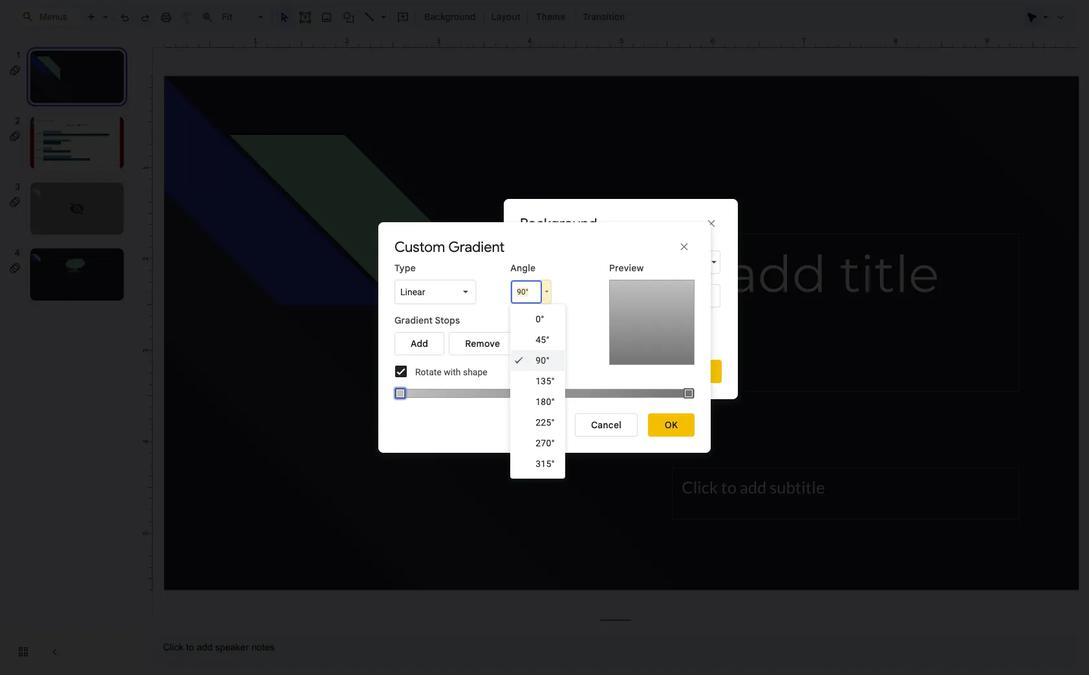 Task type: vqa. For each thing, say whether or not it's contained in the screenshot.
Background inside the heading
yes



Task type: describe. For each thing, give the bounding box(es) containing it.
cancel button
[[575, 414, 638, 437]]

choose image
[[642, 290, 704, 302]]

ok
[[665, 420, 678, 431]]

theme for reset to theme
[[555, 323, 581, 333]]

theme for add to theme
[[615, 366, 643, 378]]

choose
[[642, 290, 675, 302]]

reset
[[520, 323, 543, 333]]

none text field inside custom gradient dialog
[[511, 281, 542, 304]]

background inside heading
[[520, 215, 597, 233]]

add button
[[395, 332, 444, 356]]

90°
[[536, 356, 550, 366]]

270°
[[536, 439, 555, 449]]

type
[[395, 263, 416, 274]]

225°
[[536, 418, 555, 428]]

rotate
[[415, 367, 442, 378]]

list box inside custom gradient dialog
[[510, 305, 565, 479]]

remove
[[465, 338, 500, 350]]

image
[[678, 290, 704, 302]]

color: dark 1 #1b212c, close to dark gray 30 image
[[708, 257, 720, 268]]

remove button
[[449, 332, 516, 356]]

application containing background
[[0, 0, 1089, 676]]

add to theme button
[[567, 360, 659, 384]]

with
[[444, 367, 461, 378]]

theme
[[536, 11, 565, 23]]

add for add to theme
[[583, 366, 601, 378]]

to for add
[[603, 366, 612, 378]]

gradient inside heading
[[448, 239, 505, 256]]

angle
[[510, 263, 536, 274]]

ok button
[[648, 414, 695, 437]]

done
[[683, 366, 706, 378]]

cancel
[[591, 420, 622, 431]]

shape
[[463, 367, 487, 378]]

180°
[[536, 397, 555, 407]]



Task type: locate. For each thing, give the bounding box(es) containing it.
linear option
[[400, 286, 460, 299]]

done button
[[667, 360, 722, 384]]

0 horizontal spatial theme
[[555, 323, 581, 333]]

add down gradient stops
[[411, 338, 428, 350]]

1 horizontal spatial background
[[520, 215, 597, 233]]

application
[[0, 0, 1089, 676]]

add to theme
[[583, 366, 643, 378]]

image
[[520, 289, 545, 299]]

linear
[[400, 287, 425, 298]]

0 horizontal spatial to
[[545, 323, 553, 333]]

angle list. 90° selected. option
[[511, 281, 542, 304]]

transition
[[583, 11, 625, 23]]

to for reset
[[545, 323, 553, 333]]

list box
[[510, 305, 565, 479]]

1 vertical spatial to
[[603, 366, 612, 378]]

None text field
[[511, 281, 542, 304]]

0 horizontal spatial background
[[424, 11, 476, 23]]

custom gradient
[[395, 239, 505, 256]]

main toolbar
[[80, 7, 631, 27]]

mode and view toolbar
[[1022, 4, 1071, 30]]

0 vertical spatial background
[[424, 11, 476, 23]]

1 vertical spatial theme
[[615, 366, 643, 378]]

1 vertical spatial gradient
[[395, 315, 433, 327]]

background
[[424, 11, 476, 23], [520, 215, 597, 233]]

1 horizontal spatial theme
[[615, 366, 643, 378]]

315°
[[536, 459, 555, 470]]

none field inside custom gradient dialog
[[510, 280, 552, 305]]

0 vertical spatial theme
[[555, 323, 581, 333]]

to up cancel
[[603, 366, 612, 378]]

0 horizontal spatial gradient
[[395, 315, 433, 327]]

background button
[[418, 7, 481, 27]]

1 vertical spatial background
[[520, 215, 597, 233]]

rotate with shape
[[415, 367, 487, 378]]

slider
[[395, 389, 694, 399], [395, 389, 694, 399]]

background dialog
[[504, 199, 738, 400]]

navigation
[[0, 35, 142, 676]]

0 horizontal spatial add
[[411, 338, 428, 350]]

custom gradient heading
[[395, 239, 524, 257]]

0 vertical spatial to
[[545, 323, 553, 333]]

gradient stops
[[395, 315, 460, 327]]

135°
[[536, 376, 555, 387]]

color
[[520, 255, 541, 266]]

to
[[545, 323, 553, 333], [603, 366, 612, 378]]

transition button
[[577, 7, 631, 27]]

45°
[[536, 335, 550, 345]]

background inside button
[[424, 11, 476, 23]]

navigation inside application
[[0, 35, 142, 676]]

gradient
[[448, 239, 505, 256], [395, 315, 433, 327]]

gradient left color
[[448, 239, 505, 256]]

linear list box
[[395, 280, 476, 305]]

add inside button
[[411, 338, 428, 350]]

add inside button
[[583, 366, 601, 378]]

to inside button
[[603, 366, 612, 378]]

Rotate with shape checkbox
[[395, 366, 407, 378]]

theme right '0°' on the top left
[[555, 323, 581, 333]]

None field
[[510, 280, 552, 305]]

add
[[411, 338, 428, 350], [583, 366, 601, 378]]

add for add
[[411, 338, 428, 350]]

preview
[[609, 263, 644, 274]]

1 horizontal spatial to
[[603, 366, 612, 378]]

custom gradient dialog
[[378, 222, 711, 479]]

theme
[[555, 323, 581, 333], [615, 366, 643, 378]]

custom
[[395, 239, 445, 256]]

1 vertical spatial add
[[583, 366, 601, 378]]

stops
[[435, 315, 460, 327]]

0 vertical spatial add
[[411, 338, 428, 350]]

Menus field
[[16, 8, 81, 26]]

add right 135°
[[583, 366, 601, 378]]

gradient up the add button
[[395, 315, 433, 327]]

list box containing 0°
[[510, 305, 565, 479]]

1 horizontal spatial add
[[583, 366, 601, 378]]

reset to theme
[[520, 323, 581, 333]]

theme button
[[530, 7, 571, 27]]

theme up cancel button
[[615, 366, 643, 378]]

to right '0°' on the top left
[[545, 323, 553, 333]]

choose image button
[[625, 284, 720, 308]]

1 horizontal spatial gradient
[[448, 239, 505, 256]]

0 vertical spatial gradient
[[448, 239, 505, 256]]

0°
[[536, 314, 544, 325]]

background heading
[[520, 215, 649, 233]]

theme inside button
[[615, 366, 643, 378]]



